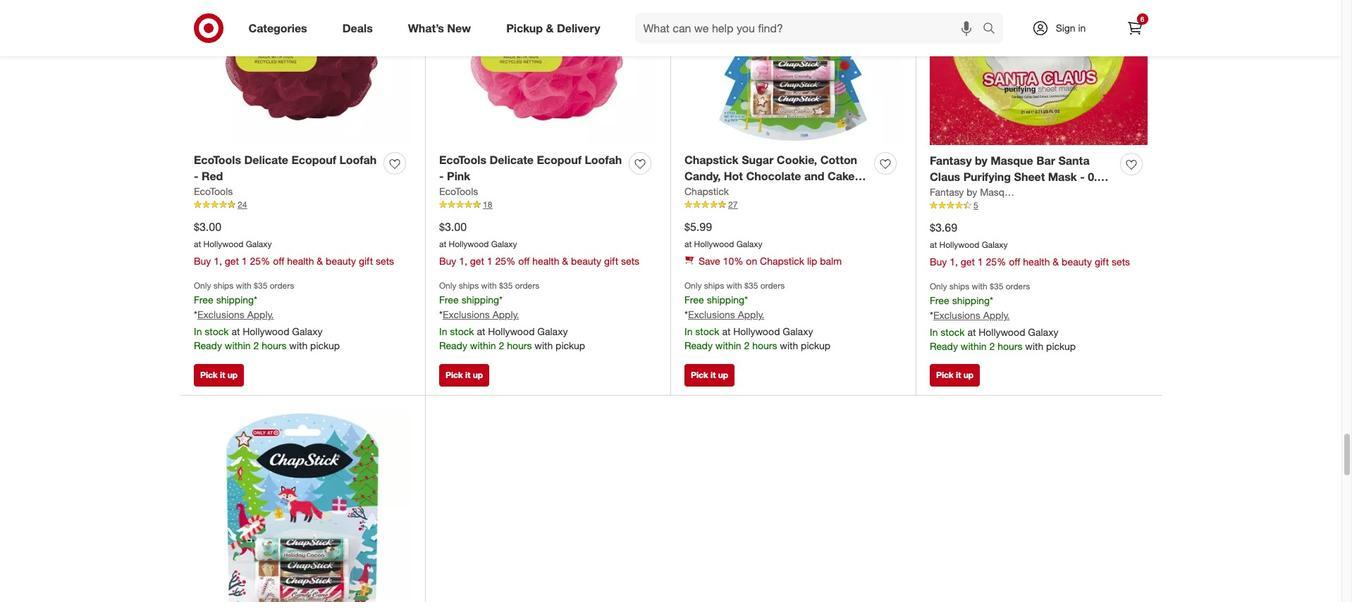 Task type: locate. For each thing, give the bounding box(es) containing it.
off
[[273, 255, 284, 267], [518, 255, 530, 267], [1009, 256, 1021, 268]]

ecopouf up 24 "link"
[[291, 153, 336, 167]]

beauty for ecotools delicate ecopouf loofah - red
[[326, 255, 356, 267]]

off for pink
[[518, 255, 530, 267]]

& down '5' link
[[1053, 256, 1059, 268]]

off inside the $3.69 at hollywood galaxy buy 1, get 1 25% off health & beauty gift sets
[[1009, 256, 1021, 268]]

hours
[[262, 340, 287, 352], [507, 340, 532, 352], [752, 340, 777, 352], [998, 340, 1023, 352]]

sets
[[376, 255, 394, 267], [621, 255, 640, 267], [1112, 256, 1130, 268]]

get for red
[[225, 255, 239, 267]]

hot
[[724, 169, 743, 183]]

ecotools
[[194, 153, 241, 167], [439, 153, 487, 167], [194, 185, 233, 197], [439, 185, 478, 197]]

new
[[447, 21, 471, 35]]

2 horizontal spatial off
[[1009, 256, 1021, 268]]

-
[[194, 169, 199, 183], [439, 169, 444, 183], [1080, 170, 1085, 184], [801, 185, 806, 200]]

candy,
[[685, 169, 721, 183]]

$3.00 at hollywood galaxy buy 1, get 1 25% off health & beauty gift sets down 24 "link"
[[194, 220, 394, 267]]

get inside the $3.69 at hollywood galaxy buy 1, get 1 25% off health & beauty gift sets
[[961, 256, 975, 268]]

1,
[[214, 255, 222, 267], [459, 255, 467, 267], [950, 256, 958, 268]]

hours for red
[[262, 340, 287, 352]]

0 horizontal spatial 25%
[[250, 255, 270, 267]]

only ships with $35 orders free shipping * * exclusions apply. in stock at  hollywood galaxy ready within 2 hours with pickup
[[194, 281, 340, 352], [439, 281, 585, 352], [685, 281, 831, 352], [930, 281, 1076, 352]]

2 for red
[[253, 340, 259, 352]]

categories
[[249, 21, 307, 35]]

- inside ecotools delicate ecopouf loofah - red
[[194, 169, 199, 183]]

2 fantasy from the top
[[930, 186, 964, 198]]

1 horizontal spatial get
[[470, 255, 484, 267]]

1 horizontal spatial buy
[[439, 255, 456, 267]]

2 ecopouf from the left
[[537, 153, 582, 167]]

2 horizontal spatial buy
[[930, 256, 947, 268]]

0 horizontal spatial bar
[[1019, 186, 1034, 198]]

1 for red
[[242, 255, 247, 267]]

2 horizontal spatial gift
[[1095, 256, 1109, 268]]

1 up from the left
[[228, 370, 238, 381]]

0 vertical spatial chapstick
[[685, 153, 739, 167]]

3 pick it up button from the left
[[685, 365, 735, 387]]

2 $3.00 at hollywood galaxy buy 1, get 1 25% off health & beauty gift sets from the left
[[439, 220, 640, 267]]

2 delicate from the left
[[490, 153, 534, 167]]

orders for claus
[[1006, 281, 1030, 292]]

1 $3.00 at hollywood galaxy buy 1, get 1 25% off health & beauty gift sets from the left
[[194, 220, 394, 267]]

1 horizontal spatial ecopouf
[[537, 153, 582, 167]]

1 horizontal spatial beauty
[[571, 255, 602, 267]]

loofah inside ecotools delicate ecopouf loofah - red
[[340, 153, 377, 167]]

- left 0.71
[[1080, 170, 1085, 184]]

ecotools link down 'red'
[[194, 185, 233, 199]]

25% down 24 "link"
[[250, 255, 270, 267]]

get down the 24
[[225, 255, 239, 267]]

0.71
[[1088, 170, 1110, 184]]

0 horizontal spatial sets
[[376, 255, 394, 267]]

health down 24 "link"
[[287, 255, 314, 267]]

$3.00 at hollywood galaxy buy 1, get 1 25% off health & beauty gift sets
[[194, 220, 394, 267], [439, 220, 640, 267]]

1 pick it up button from the left
[[194, 365, 244, 387]]

only
[[194, 281, 211, 291], [439, 281, 457, 291], [685, 281, 702, 291], [930, 281, 947, 292]]

balm
[[771, 185, 798, 200]]

up
[[228, 370, 238, 381], [473, 370, 483, 381], [718, 370, 729, 381], [964, 370, 974, 381]]

1 horizontal spatial $3.00
[[439, 220, 467, 234]]

1 vertical spatial fantasy
[[930, 186, 964, 198]]

ecotools link
[[194, 185, 233, 199], [439, 185, 478, 199]]

1, inside the $3.69 at hollywood galaxy buy 1, get 1 25% off health & beauty gift sets
[[950, 256, 958, 268]]

fantasy by masque bar santa claus purifying sheet mask - 0.71 fl oz image
[[930, 0, 1148, 145], [930, 0, 1148, 145]]

stock for ecotools delicate ecopouf loofah - pink
[[450, 326, 474, 338]]

1 down 18
[[487, 255, 493, 267]]

pick
[[200, 370, 218, 381], [446, 370, 463, 381], [691, 370, 708, 381], [936, 370, 954, 381]]

off down '5' link
[[1009, 256, 1021, 268]]

get down 18
[[470, 255, 484, 267]]

ecotools down 'red'
[[194, 185, 233, 197]]

4 pick it up button from the left
[[930, 365, 980, 387]]

5 link
[[930, 200, 1148, 212]]

ecotools delicate ecopouf loofah - red link
[[194, 153, 378, 185]]

buy for ecotools delicate ecopouf loofah - red
[[194, 255, 211, 267]]

1 horizontal spatial 25%
[[495, 255, 516, 267]]

it for ecotools delicate ecopouf loofah - pink
[[465, 370, 471, 381]]

$3.00 down pink
[[439, 220, 467, 234]]

orders
[[270, 281, 294, 291], [515, 281, 540, 291], [761, 281, 785, 291], [1006, 281, 1030, 292]]

hollywood
[[203, 239, 244, 250], [449, 239, 489, 250], [694, 239, 734, 250], [940, 240, 980, 250], [243, 326, 289, 338], [488, 326, 535, 338], [734, 326, 780, 338], [979, 326, 1026, 338]]

1 delicate from the left
[[244, 153, 288, 167]]

0 vertical spatial by
[[975, 154, 988, 168]]

delicate up the 24
[[244, 153, 288, 167]]

sugar
[[742, 153, 774, 167]]

2 up from the left
[[473, 370, 483, 381]]

fantasy for fantasy by masque bar santa claus purifying sheet mask - 0.71 fl oz
[[930, 154, 972, 168]]

fantasy by masque bar link
[[930, 185, 1034, 200]]

up for chapstick sugar cookie, cotton candy, hot chocolate and cake batter kids' lip balm - 4ct
[[718, 370, 729, 381]]

bar inside fantasy by masque bar santa claus purifying sheet mask - 0.71 fl oz
[[1037, 154, 1056, 168]]

2 horizontal spatial 1,
[[950, 256, 958, 268]]

2 pick it up from the left
[[446, 370, 483, 381]]

- left pink
[[439, 169, 444, 183]]

chapstick left lip
[[760, 255, 805, 267]]

0 vertical spatial fantasy
[[930, 154, 972, 168]]

only for fantasy by masque bar santa claus purifying sheet mask - 0.71 fl oz
[[930, 281, 947, 292]]

0 horizontal spatial ecopouf
[[291, 153, 336, 167]]

exclusions for ecotools delicate ecopouf loofah - red
[[197, 309, 245, 321]]

gift for ecotools delicate ecopouf loofah - pink
[[604, 255, 618, 267]]

beauty for fantasy by masque bar santa claus purifying sheet mask - 0.71 fl oz
[[1062, 256, 1092, 268]]

fantasy by masque bar santa claus purifying sheet mask - 0.71 fl oz link
[[930, 153, 1115, 200]]

1 it from the left
[[220, 370, 225, 381]]

0 horizontal spatial beauty
[[326, 255, 356, 267]]

pick it up button
[[194, 365, 244, 387], [439, 365, 489, 387], [685, 365, 735, 387], [930, 365, 980, 387]]

2 pick it up button from the left
[[439, 365, 489, 387]]

only for chapstick sugar cookie, cotton candy, hot chocolate and cake batter kids' lip balm - 4ct
[[685, 281, 702, 291]]

chapstick sugar cookie, cotton candy, hot chocolate and cake batter kids' lip balm - 4ct image
[[685, 0, 902, 144], [685, 0, 902, 144]]

0 vertical spatial bar
[[1037, 154, 1056, 168]]

24 link
[[194, 199, 411, 211]]

buy for fantasy by masque bar santa claus purifying sheet mask - 0.71 fl oz
[[930, 256, 947, 268]]

pick it up
[[200, 370, 238, 381], [446, 370, 483, 381], [691, 370, 729, 381], [936, 370, 974, 381]]

masque for fantasy by masque bar
[[980, 186, 1016, 198]]

orders for hot
[[761, 281, 785, 291]]

0 horizontal spatial get
[[225, 255, 239, 267]]

2 pick from the left
[[446, 370, 463, 381]]

- left 'red'
[[194, 169, 199, 183]]

off down 24 "link"
[[273, 255, 284, 267]]

3 pick from the left
[[691, 370, 708, 381]]

loofah inside ecotools delicate ecopouf loofah - pink
[[585, 153, 622, 167]]

$3.00
[[194, 220, 221, 234], [439, 220, 467, 234]]

1 pick from the left
[[200, 370, 218, 381]]

health down '5' link
[[1023, 256, 1050, 268]]

masque inside fantasy by masque bar santa claus purifying sheet mask - 0.71 fl oz
[[991, 154, 1034, 168]]

bar down sheet
[[1019, 186, 1034, 198]]

25% down '5' link
[[986, 256, 1006, 268]]

within for ecotools delicate ecopouf loofah - pink
[[470, 340, 496, 352]]

1 $3.00 from the left
[[194, 220, 221, 234]]

sets inside the $3.69 at hollywood galaxy buy 1, get 1 25% off health & beauty gift sets
[[1112, 256, 1130, 268]]

ecotools delicate ecopouf loofah - red image
[[194, 0, 411, 144], [194, 0, 411, 144]]

at inside $5.99 at hollywood galaxy
[[685, 239, 692, 250]]

2 horizontal spatial get
[[961, 256, 975, 268]]

chapstick for chapstick
[[685, 185, 729, 197]]

sets for ecotools delicate ecopouf loofah - pink
[[621, 255, 640, 267]]

shipping
[[216, 294, 254, 306], [462, 294, 499, 306], [707, 294, 745, 306], [952, 295, 990, 307]]

categories link
[[237, 13, 325, 44]]

hours for hot
[[752, 340, 777, 352]]

what's new link
[[396, 13, 489, 44]]

0 horizontal spatial ecotools link
[[194, 185, 233, 199]]

beauty
[[326, 255, 356, 267], [571, 255, 602, 267], [1062, 256, 1092, 268]]

apply.
[[247, 309, 274, 321], [493, 309, 519, 321], [738, 309, 765, 321], [983, 309, 1010, 321]]

2 horizontal spatial sets
[[1112, 256, 1130, 268]]

1 vertical spatial by
[[967, 186, 977, 198]]

sign in
[[1056, 22, 1086, 34]]

0 horizontal spatial 1,
[[214, 255, 222, 267]]

ships for ecotools delicate ecopouf loofah - red
[[213, 281, 234, 291]]

ecopouf
[[291, 153, 336, 167], [537, 153, 582, 167]]

1 down 5
[[978, 256, 983, 268]]

1 ecotools link from the left
[[194, 185, 233, 199]]

sets for fantasy by masque bar santa claus purifying sheet mask - 0.71 fl oz
[[1112, 256, 1130, 268]]

24
[[238, 200, 247, 210]]

masque up sheet
[[991, 154, 1034, 168]]

$3.00 at hollywood galaxy buy 1, get 1 25% off health & beauty gift sets down 18 link
[[439, 220, 640, 267]]

galaxy
[[246, 239, 272, 250], [491, 239, 517, 250], [737, 239, 763, 250], [982, 240, 1008, 250], [292, 326, 323, 338], [538, 326, 568, 338], [783, 326, 813, 338], [1028, 326, 1059, 338]]

2
[[253, 340, 259, 352], [499, 340, 504, 352], [744, 340, 750, 352], [990, 340, 995, 352]]

0 horizontal spatial buy
[[194, 255, 211, 267]]

1 horizontal spatial delicate
[[490, 153, 534, 167]]

1 horizontal spatial off
[[518, 255, 530, 267]]

free
[[194, 294, 213, 306], [439, 294, 459, 306], [685, 294, 704, 306], [930, 295, 950, 307]]

1 down the 24
[[242, 255, 247, 267]]

bar for fantasy by masque bar
[[1019, 186, 1034, 198]]

pickup for fantasy by masque bar santa claus purifying sheet mask - 0.71 fl oz
[[1046, 340, 1076, 352]]

2 horizontal spatial beauty
[[1062, 256, 1092, 268]]

within
[[225, 340, 251, 352], [470, 340, 496, 352], [716, 340, 742, 352], [961, 340, 987, 352]]

apply. for hot
[[738, 309, 765, 321]]

0 horizontal spatial delicate
[[244, 153, 288, 167]]

ships for ecotools delicate ecopouf loofah - pink
[[459, 281, 479, 291]]

$5.99 at hollywood galaxy
[[685, 220, 763, 250]]

it
[[220, 370, 225, 381], [465, 370, 471, 381], [711, 370, 716, 381], [956, 370, 961, 381]]

it for ecotools delicate ecopouf loofah - red
[[220, 370, 225, 381]]

by up purifying
[[975, 154, 988, 168]]

1 vertical spatial bar
[[1019, 186, 1034, 198]]

25%
[[250, 255, 270, 267], [495, 255, 516, 267], [986, 256, 1006, 268]]

2 horizontal spatial 25%
[[986, 256, 1006, 268]]

it for chapstick sugar cookie, cotton candy, hot chocolate and cake batter kids' lip balm - 4ct
[[711, 370, 716, 381]]

3 pick it up from the left
[[691, 370, 729, 381]]

loofah
[[340, 153, 377, 167], [585, 153, 622, 167]]

ecotools inside ecotools delicate ecopouf loofah - red
[[194, 153, 241, 167]]

27
[[728, 200, 738, 210]]

shipping for ecotools delicate ecopouf loofah - red
[[216, 294, 254, 306]]

1 vertical spatial chapstick
[[685, 185, 729, 197]]

buy inside the $3.69 at hollywood galaxy buy 1, get 1 25% off health & beauty gift sets
[[930, 256, 947, 268]]

$3.69
[[930, 221, 958, 235]]

delivery
[[557, 21, 600, 35]]

beauty down 24 "link"
[[326, 255, 356, 267]]

health for fantasy by masque bar santa claus purifying sheet mask - 0.71 fl oz
[[1023, 256, 1050, 268]]

exclusions for fantasy by masque bar santa claus purifying sheet mask - 0.71 fl oz
[[934, 309, 981, 321]]

4 pick it up from the left
[[936, 370, 974, 381]]

santa
[[1059, 154, 1090, 168]]

chapstick link
[[685, 185, 729, 199]]

ecotools delicate ecopouf loofah - pink image
[[439, 0, 656, 144], [439, 0, 656, 144]]

fantasy up claus
[[930, 154, 972, 168]]

chapstick inside chapstick sugar cookie, cotton candy, hot chocolate and cake batter kids' lip balm - 4ct
[[685, 153, 739, 167]]

exclusions
[[197, 309, 245, 321], [443, 309, 490, 321], [688, 309, 735, 321], [934, 309, 981, 321]]

hollywood inside $5.99 at hollywood galaxy
[[694, 239, 734, 250]]

ecotools up 'red'
[[194, 153, 241, 167]]

stock
[[205, 326, 229, 338], [450, 326, 474, 338], [695, 326, 720, 338], [941, 326, 965, 338]]

1 horizontal spatial health
[[533, 255, 560, 267]]

$35
[[254, 281, 268, 291], [499, 281, 513, 291], [745, 281, 758, 291], [990, 281, 1004, 292]]

$3.00 down 'red'
[[194, 220, 221, 234]]

& down 24 "link"
[[317, 255, 323, 267]]

1 horizontal spatial 1
[[487, 255, 493, 267]]

$5.99
[[685, 220, 712, 234]]

fantasy down claus
[[930, 186, 964, 198]]

delicate inside ecotools delicate ecopouf loofah - pink
[[490, 153, 534, 167]]

ecopouf up 18 link
[[537, 153, 582, 167]]

2 for pink
[[499, 340, 504, 352]]

2 $3.00 from the left
[[439, 220, 467, 234]]

25% down 18 link
[[495, 255, 516, 267]]

& down 18 link
[[562, 255, 568, 267]]

0 horizontal spatial off
[[273, 255, 284, 267]]

1 horizontal spatial $3.00 at hollywood galaxy buy 1, get 1 25% off health & beauty gift sets
[[439, 220, 640, 267]]

only ships with $35 orders free shipping * * exclusions apply. in stock at  hollywood galaxy ready within 2 hours with pickup for pink
[[439, 281, 585, 352]]

exclusions apply. link for ecotools delicate ecopouf loofah - pink
[[443, 309, 519, 321]]

- left 4ct
[[801, 185, 806, 200]]

by for fantasy by masque bar
[[967, 186, 977, 198]]

ready for chapstick sugar cookie, cotton candy, hot chocolate and cake batter kids' lip balm - 4ct
[[685, 340, 713, 352]]

get for claus
[[961, 256, 975, 268]]

1 horizontal spatial ecotools link
[[439, 185, 478, 199]]

delicate for pink
[[490, 153, 534, 167]]

1 horizontal spatial 1,
[[459, 255, 467, 267]]

2 it from the left
[[465, 370, 471, 381]]

off for red
[[273, 255, 284, 267]]

ships for chapstick sugar cookie, cotton candy, hot chocolate and cake batter kids' lip balm - 4ct
[[704, 281, 724, 291]]

2 horizontal spatial health
[[1023, 256, 1050, 268]]

1 horizontal spatial gift
[[604, 255, 618, 267]]

beauty inside the $3.69 at hollywood galaxy buy 1, get 1 25% off health & beauty gift sets
[[1062, 256, 1092, 268]]

chapstick holiday sugar,sugar cookie,cotton candy and hot chocolate cake batter lip balm set - 4ct image
[[194, 410, 411, 603], [194, 410, 411, 603]]

gift for ecotools delicate ecopouf loofah - red
[[359, 255, 373, 267]]

within for chapstick sugar cookie, cotton candy, hot chocolate and cake batter kids' lip balm - 4ct
[[716, 340, 742, 352]]

chapstick for chapstick sugar cookie, cotton candy, hot chocolate and cake batter kids' lip balm - 4ct
[[685, 153, 739, 167]]

get down 5
[[961, 256, 975, 268]]

1 vertical spatial masque
[[980, 186, 1016, 198]]

pickup
[[506, 21, 543, 35]]

chapstick down candy,
[[685, 185, 729, 197]]

ready for ecotools delicate ecopouf loofah - pink
[[439, 340, 467, 352]]

beauty down 18 link
[[571, 255, 602, 267]]

0 horizontal spatial loofah
[[340, 153, 377, 167]]

delicate inside ecotools delicate ecopouf loofah - red
[[244, 153, 288, 167]]

purifying
[[964, 170, 1011, 184]]

bar up sheet
[[1037, 154, 1056, 168]]

2 loofah from the left
[[585, 153, 622, 167]]

what's new
[[408, 21, 471, 35]]

2 ecotools link from the left
[[439, 185, 478, 199]]

health down 18 link
[[533, 255, 560, 267]]

1 inside the $3.69 at hollywood galaxy buy 1, get 1 25% off health & beauty gift sets
[[978, 256, 983, 268]]

2 vertical spatial chapstick
[[760, 255, 805, 267]]

0 vertical spatial masque
[[991, 154, 1034, 168]]

beauty down '5' link
[[1062, 256, 1092, 268]]

kids'
[[721, 185, 748, 200]]

$3.69 at hollywood galaxy buy 1, get 1 25% off health & beauty gift sets
[[930, 221, 1130, 268]]

exclusions for ecotools delicate ecopouf loofah - pink
[[443, 309, 490, 321]]

0 horizontal spatial health
[[287, 255, 314, 267]]

ecopouf for ecotools delicate ecopouf loofah - pink
[[537, 153, 582, 167]]

3 up from the left
[[718, 370, 729, 381]]

$35 for claus
[[990, 281, 1004, 292]]

only for ecotools delicate ecopouf loofah - red
[[194, 281, 211, 291]]

ecotools link down pink
[[439, 185, 478, 199]]

masque down purifying
[[980, 186, 1016, 198]]

1 fantasy from the top
[[930, 154, 972, 168]]

claus
[[930, 170, 961, 184]]

ecopouf inside ecotools delicate ecopouf loofah - pink
[[537, 153, 582, 167]]

exclusions apply. link for ecotools delicate ecopouf loofah - red
[[197, 309, 274, 321]]

save
[[699, 255, 720, 267]]

0 horizontal spatial $3.00
[[194, 220, 221, 234]]

ecopouf inside ecotools delicate ecopouf loofah - red
[[291, 153, 336, 167]]

1 ecopouf from the left
[[291, 153, 336, 167]]

pick for ecotools delicate ecopouf loofah - pink
[[446, 370, 463, 381]]

gift for fantasy by masque bar santa claus purifying sheet mask - 0.71 fl oz
[[1095, 256, 1109, 268]]

at inside the $3.69 at hollywood galaxy buy 1, get 1 25% off health & beauty gift sets
[[930, 240, 937, 250]]

18
[[483, 200, 492, 210]]

4 pick from the left
[[936, 370, 954, 381]]

$3.00 at hollywood galaxy buy 1, get 1 25% off health & beauty gift sets for red
[[194, 220, 394, 267]]

fantasy
[[930, 154, 972, 168], [930, 186, 964, 198]]

2 for hot
[[744, 340, 750, 352]]

sign in link
[[1020, 13, 1108, 44]]

delicate up 18
[[490, 153, 534, 167]]

delicate
[[244, 153, 288, 167], [490, 153, 534, 167]]

3 it from the left
[[711, 370, 716, 381]]

gift inside the $3.69 at hollywood galaxy buy 1, get 1 25% off health & beauty gift sets
[[1095, 256, 1109, 268]]

0 horizontal spatial $3.00 at hollywood galaxy buy 1, get 1 25% off health & beauty gift sets
[[194, 220, 394, 267]]

4 it from the left
[[956, 370, 961, 381]]

1 pick it up from the left
[[200, 370, 238, 381]]

1 horizontal spatial loofah
[[585, 153, 622, 167]]

health inside the $3.69 at hollywood galaxy buy 1, get 1 25% off health & beauty gift sets
[[1023, 256, 1050, 268]]

what's
[[408, 21, 444, 35]]

pickup for ecotools delicate ecopouf loofah - red
[[310, 340, 340, 352]]

by up 5
[[967, 186, 977, 198]]

1 for pink
[[487, 255, 493, 267]]

off down 18 link
[[518, 255, 530, 267]]

pickup & delivery
[[506, 21, 600, 35]]

&
[[546, 21, 554, 35], [317, 255, 323, 267], [562, 255, 568, 267], [1053, 256, 1059, 268]]

by inside fantasy by masque bar santa claus purifying sheet mask - 0.71 fl oz
[[975, 154, 988, 168]]

ships
[[213, 281, 234, 291], [459, 281, 479, 291], [704, 281, 724, 291], [950, 281, 970, 292]]

masque for fantasy by masque bar santa claus purifying sheet mask - 0.71 fl oz
[[991, 154, 1034, 168]]

chapstick up candy,
[[685, 153, 739, 167]]

1 horizontal spatial sets
[[621, 255, 640, 267]]

beauty for ecotools delicate ecopouf loofah - pink
[[571, 255, 602, 267]]

pickup
[[310, 340, 340, 352], [556, 340, 585, 352], [801, 340, 831, 352], [1046, 340, 1076, 352]]

fantasy inside fantasy by masque bar santa claus purifying sheet mask - 0.71 fl oz
[[930, 154, 972, 168]]

0 horizontal spatial 1
[[242, 255, 247, 267]]

25% inside the $3.69 at hollywood galaxy buy 1, get 1 25% off health & beauty gift sets
[[986, 256, 1006, 268]]

& right pickup at left
[[546, 21, 554, 35]]

balm
[[820, 255, 842, 267]]

1 horizontal spatial bar
[[1037, 154, 1056, 168]]

in
[[194, 326, 202, 338], [439, 326, 447, 338], [685, 326, 693, 338], [930, 326, 938, 338]]

2 horizontal spatial 1
[[978, 256, 983, 268]]

stock for fantasy by masque bar santa claus purifying sheet mask - 0.71 fl oz
[[941, 326, 965, 338]]

cake
[[828, 169, 855, 183]]

4 up from the left
[[964, 370, 974, 381]]

& inside the $3.69 at hollywood galaxy buy 1, get 1 25% off health & beauty gift sets
[[1053, 256, 1059, 268]]

within for fantasy by masque bar santa claus purifying sheet mask - 0.71 fl oz
[[961, 340, 987, 352]]

sets for ecotools delicate ecopouf loofah - red
[[376, 255, 394, 267]]

buy
[[194, 255, 211, 267], [439, 255, 456, 267], [930, 256, 947, 268]]

ecotools up pink
[[439, 153, 487, 167]]

0 horizontal spatial gift
[[359, 255, 373, 267]]

pick it up for ecotools delicate ecopouf loofah - red
[[200, 370, 238, 381]]

1 loofah from the left
[[340, 153, 377, 167]]

deals
[[342, 21, 373, 35]]



Task type: vqa. For each thing, say whether or not it's contained in the screenshot.


Task type: describe. For each thing, give the bounding box(es) containing it.
& for ecotools delicate ecopouf loofah - red
[[317, 255, 323, 267]]

batter
[[685, 185, 718, 200]]

apply. for claus
[[983, 309, 1010, 321]]

exclusions apply. link for chapstick sugar cookie, cotton candy, hot chocolate and cake batter kids' lip balm - 4ct
[[688, 309, 765, 321]]

search button
[[976, 13, 1010, 47]]

galaxy inside $5.99 at hollywood galaxy
[[737, 239, 763, 250]]

What can we help you find? suggestions appear below search field
[[635, 13, 986, 44]]

& inside "link"
[[546, 21, 554, 35]]

6 link
[[1119, 13, 1150, 44]]

pick it up button for ecotools delicate ecopouf loofah - red
[[194, 365, 244, 387]]

18 link
[[439, 199, 656, 211]]

pickup for ecotools delicate ecopouf loofah - pink
[[556, 340, 585, 352]]

pick for fantasy by masque bar santa claus purifying sheet mask - 0.71 fl oz
[[936, 370, 954, 381]]

pick it up button for chapstick sugar cookie, cotton candy, hot chocolate and cake batter kids' lip balm - 4ct
[[685, 365, 735, 387]]

only ships with $35 orders free shipping * * exclusions apply. in stock at  hollywood galaxy ready within 2 hours with pickup for red
[[194, 281, 340, 352]]

stock for chapstick sugar cookie, cotton candy, hot chocolate and cake batter kids' lip balm - 4ct
[[695, 326, 720, 338]]

only ships with $35 orders free shipping * * exclusions apply. in stock at  hollywood galaxy ready within 2 hours with pickup for hot
[[685, 281, 831, 352]]

deals link
[[331, 13, 390, 44]]

ecotools link for red
[[194, 185, 233, 199]]

apply. for pink
[[493, 309, 519, 321]]

& for ecotools delicate ecopouf loofah - pink
[[562, 255, 568, 267]]

oz
[[940, 186, 952, 200]]

orders for pink
[[515, 281, 540, 291]]

4ct
[[809, 185, 826, 200]]

ecotools delicate ecopouf loofah - pink
[[439, 153, 622, 183]]

- inside ecotools delicate ecopouf loofah - pink
[[439, 169, 444, 183]]

sign
[[1056, 22, 1076, 34]]

it for fantasy by masque bar santa claus purifying sheet mask - 0.71 fl oz
[[956, 370, 961, 381]]

25% for pink
[[495, 255, 516, 267]]

on
[[746, 255, 757, 267]]

6
[[1141, 15, 1145, 23]]

and
[[805, 169, 825, 183]]

galaxy inside the $3.69 at hollywood galaxy buy 1, get 1 25% off health & beauty gift sets
[[982, 240, 1008, 250]]

chocolate
[[746, 169, 801, 183]]

- inside fantasy by masque bar santa claus purifying sheet mask - 0.71 fl oz
[[1080, 170, 1085, 184]]

pick it up button for ecotools delicate ecopouf loofah - pink
[[439, 365, 489, 387]]

pickup & delivery link
[[494, 13, 618, 44]]

lip
[[751, 185, 768, 200]]

ecotools delicate ecopouf loofah - pink link
[[439, 153, 623, 185]]

stock for ecotools delicate ecopouf loofah - red
[[205, 326, 229, 338]]

fantasy by masque bar
[[930, 186, 1034, 198]]

loofah for ecotools delicate ecopouf loofah - red
[[340, 153, 377, 167]]

ecotools down pink
[[439, 185, 478, 197]]

fl
[[930, 186, 937, 200]]

pick it up for chapstick sugar cookie, cotton candy, hot chocolate and cake batter kids' lip balm - 4ct
[[691, 370, 729, 381]]

27 link
[[685, 199, 902, 211]]

$3.00 for red
[[194, 220, 221, 234]]

chapstick sugar cookie, cotton candy, hot chocolate and cake batter kids' lip balm - 4ct
[[685, 153, 857, 200]]

up for fantasy by masque bar santa claus purifying sheet mask - 0.71 fl oz
[[964, 370, 974, 381]]

health for ecotools delicate ecopouf loofah - pink
[[533, 255, 560, 267]]

cookie,
[[777, 153, 817, 167]]

in for ecotools delicate ecopouf loofah - red
[[194, 326, 202, 338]]

$35 for red
[[254, 281, 268, 291]]

1, for ecotools delicate ecopouf loofah - pink
[[459, 255, 467, 267]]

free for ecotools delicate ecopouf loofah - red
[[194, 294, 213, 306]]

red
[[202, 169, 223, 183]]

pick it up for fantasy by masque bar santa claus purifying sheet mask - 0.71 fl oz
[[936, 370, 974, 381]]

fantasy by masque bar santa claus purifying sheet mask - 0.71 fl oz
[[930, 154, 1110, 200]]

1, for ecotools delicate ecopouf loofah - red
[[214, 255, 222, 267]]

pink
[[447, 169, 470, 183]]

only for ecotools delicate ecopouf loofah - pink
[[439, 281, 457, 291]]

pick it up button for fantasy by masque bar santa claus purifying sheet mask - 0.71 fl oz
[[930, 365, 980, 387]]

shipping for chapstick sugar cookie, cotton candy, hot chocolate and cake batter kids' lip balm - 4ct
[[707, 294, 745, 306]]

orders for red
[[270, 281, 294, 291]]

ecotools link for pink
[[439, 185, 478, 199]]

$3.00 for pink
[[439, 220, 467, 234]]

search
[[976, 22, 1010, 36]]

only ships with $35 orders free shipping * * exclusions apply. in stock at  hollywood galaxy ready within 2 hours with pickup for claus
[[930, 281, 1076, 352]]

ready for ecotools delicate ecopouf loofah - red
[[194, 340, 222, 352]]

exclusions apply. link for fantasy by masque bar santa claus purifying sheet mask - 0.71 fl oz
[[934, 309, 1010, 321]]

hollywood inside the $3.69 at hollywood galaxy buy 1, get 1 25% off health & beauty gift sets
[[940, 240, 980, 250]]

10%
[[723, 255, 744, 267]]

- inside chapstick sugar cookie, cotton candy, hot chocolate and cake batter kids' lip balm - 4ct
[[801, 185, 806, 200]]

shipping for ecotools delicate ecopouf loofah - pink
[[462, 294, 499, 306]]

by for fantasy by masque bar santa claus purifying sheet mask - 0.71 fl oz
[[975, 154, 988, 168]]

ships for fantasy by masque bar santa claus purifying sheet mask - 0.71 fl oz
[[950, 281, 970, 292]]

5
[[974, 200, 978, 211]]

25% for claus
[[986, 256, 1006, 268]]

cotton
[[821, 153, 857, 167]]

2 for claus
[[990, 340, 995, 352]]

up for ecotools delicate ecopouf loofah - pink
[[473, 370, 483, 381]]

delicate for red
[[244, 153, 288, 167]]

save 10% on chapstick lip balm
[[699, 255, 842, 267]]

pick for ecotools delicate ecopouf loofah - red
[[200, 370, 218, 381]]

ecotools delicate ecopouf loofah - red
[[194, 153, 377, 183]]

mask
[[1048, 170, 1077, 184]]

within for ecotools delicate ecopouf loofah - red
[[225, 340, 251, 352]]

health for ecotools delicate ecopouf loofah - red
[[287, 255, 314, 267]]

hours for pink
[[507, 340, 532, 352]]

free for fantasy by masque bar santa claus purifying sheet mask - 0.71 fl oz
[[930, 295, 950, 307]]

pickup for chapstick sugar cookie, cotton candy, hot chocolate and cake batter kids' lip balm - 4ct
[[801, 340, 831, 352]]

off for claus
[[1009, 256, 1021, 268]]

loofah for ecotools delicate ecopouf loofah - pink
[[585, 153, 622, 167]]

buy for ecotools delicate ecopouf loofah - pink
[[439, 255, 456, 267]]

in for ecotools delicate ecopouf loofah - pink
[[439, 326, 447, 338]]

$35 for hot
[[745, 281, 758, 291]]

lip
[[807, 255, 818, 267]]

in
[[1078, 22, 1086, 34]]

$35 for pink
[[499, 281, 513, 291]]

ecopouf for ecotools delicate ecopouf loofah - red
[[291, 153, 336, 167]]

chapstick sugar cookie, cotton candy, hot chocolate and cake batter kids' lip balm - 4ct link
[[685, 153, 869, 200]]

exclusions for chapstick sugar cookie, cotton candy, hot chocolate and cake batter kids' lip balm - 4ct
[[688, 309, 735, 321]]

free for ecotools delicate ecopouf loofah - pink
[[439, 294, 459, 306]]

sheet
[[1014, 170, 1045, 184]]

hours for claus
[[998, 340, 1023, 352]]

up for ecotools delicate ecopouf loofah - red
[[228, 370, 238, 381]]

free for chapstick sugar cookie, cotton candy, hot chocolate and cake batter kids' lip balm - 4ct
[[685, 294, 704, 306]]

apply. for red
[[247, 309, 274, 321]]

ecotools inside ecotools delicate ecopouf loofah - pink
[[439, 153, 487, 167]]

ready for fantasy by masque bar santa claus purifying sheet mask - 0.71 fl oz
[[930, 340, 958, 352]]

& for fantasy by masque bar santa claus purifying sheet mask - 0.71 fl oz
[[1053, 256, 1059, 268]]

fantasy for fantasy by masque bar
[[930, 186, 964, 198]]

pick it up for ecotools delicate ecopouf loofah - pink
[[446, 370, 483, 381]]

bar for fantasy by masque bar santa claus purifying sheet mask - 0.71 fl oz
[[1037, 154, 1056, 168]]

in for fantasy by masque bar santa claus purifying sheet mask - 0.71 fl oz
[[930, 326, 938, 338]]



